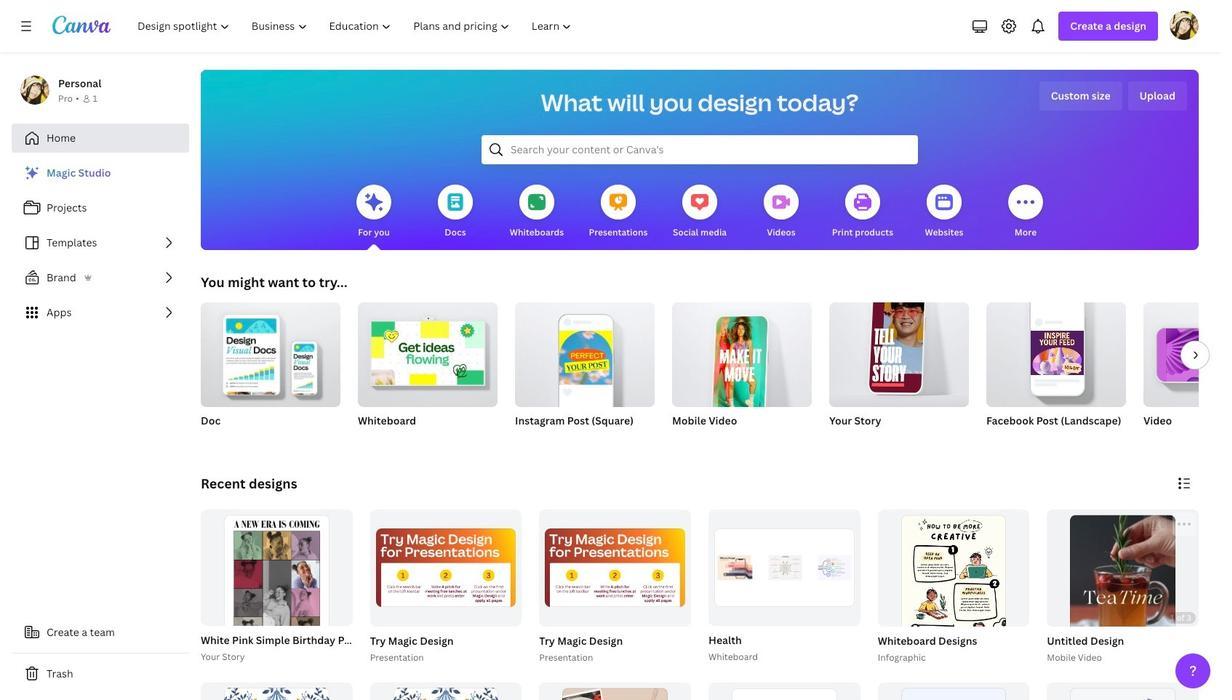 Task type: locate. For each thing, give the bounding box(es) containing it.
stephanie aranda image
[[1170, 11, 1199, 40]]

None search field
[[482, 135, 918, 164]]

list
[[12, 159, 189, 327]]

group
[[829, 294, 969, 447], [829, 294, 969, 407], [201, 297, 340, 447], [201, 297, 340, 407], [358, 297, 498, 447], [358, 297, 498, 407], [515, 297, 655, 447], [515, 297, 655, 407], [672, 297, 812, 447], [672, 297, 812, 416], [986, 303, 1126, 447], [1144, 303, 1222, 447], [198, 510, 497, 701], [201, 510, 353, 701], [367, 510, 522, 665], [370, 510, 522, 627], [536, 510, 691, 665], [539, 510, 691, 627], [706, 510, 860, 665], [709, 510, 860, 627], [875, 510, 1030, 701], [1044, 510, 1199, 701], [1047, 510, 1199, 701], [201, 683, 353, 701], [370, 683, 522, 701], [539, 683, 691, 701], [709, 683, 860, 701], [878, 683, 1030, 701], [1047, 683, 1199, 701]]



Task type: vqa. For each thing, say whether or not it's contained in the screenshot.
The Stephanie Aranda icon
yes



Task type: describe. For each thing, give the bounding box(es) containing it.
Search search field
[[511, 136, 889, 164]]

top level navigation element
[[128, 12, 584, 41]]



